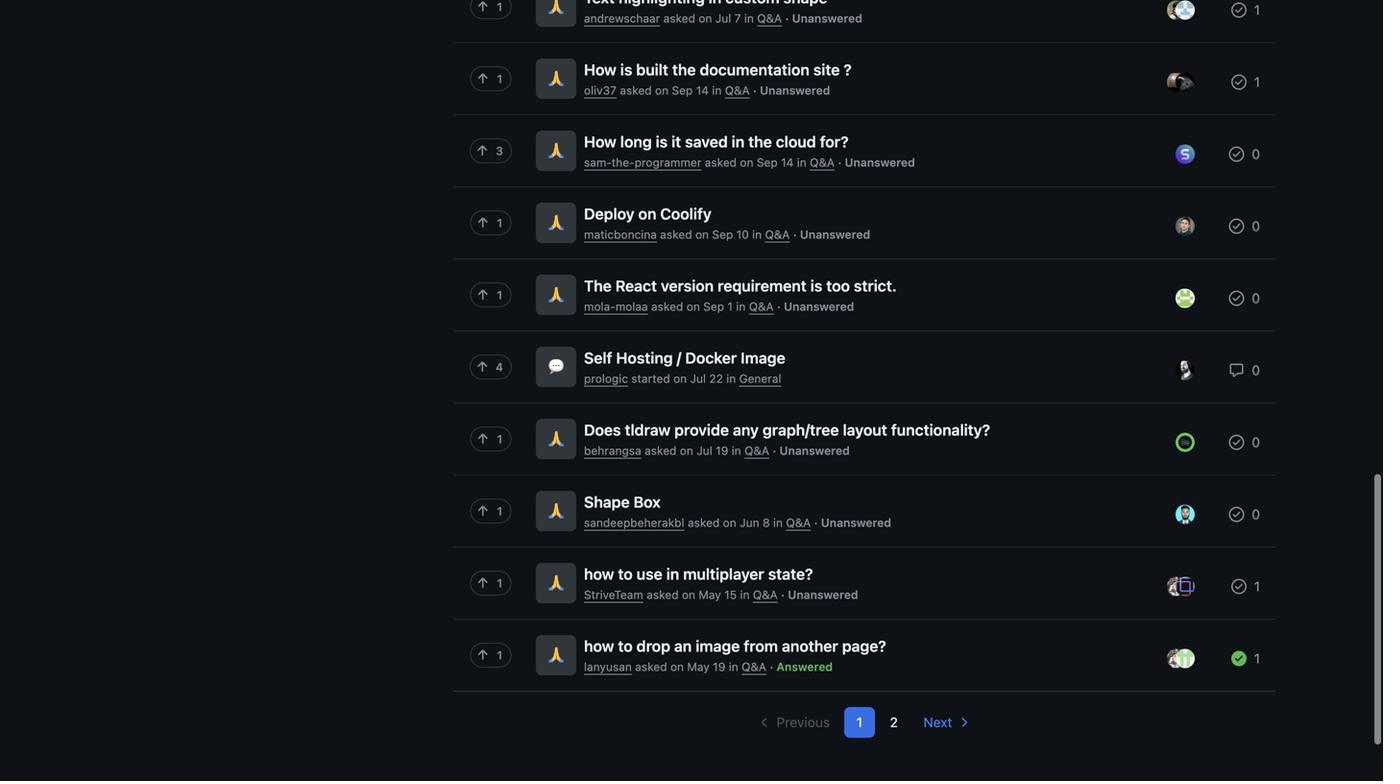 Task type: describe. For each thing, give the bounding box(es) containing it.
on inside does tldraw provide any graph/tree layout functionality? behrangsa asked on jul 19 in q&a · unanswered
[[680, 444, 694, 458]]

q&a link for on
[[786, 516, 811, 530]]

7
[[735, 12, 741, 25]]

maticboncina link
[[584, 228, 657, 241]]

@maticboncina image
[[1176, 217, 1195, 236]]

how long is it saved in the cloud for? link
[[584, 132, 849, 152]]

documentation
[[700, 61, 810, 79]]

in inside how is built the documentation site ? oliv37 asked on sep 14 in q&a · unanswered
[[712, 84, 722, 97]]

@oliv37 image
[[1176, 72, 1195, 92]]

q&a link for saved
[[810, 156, 835, 169]]

programmer
[[635, 156, 702, 169]]

@lanyusan image
[[1176, 649, 1195, 668]]

oliv37
[[584, 84, 617, 97]]

for?
[[820, 133, 849, 151]]

· inside how to use in multiplayer state? striveteam asked on may 15 in q&a · unanswered
[[781, 588, 785, 602]]

sep inside the react version requirement is too strict. mola-molaa asked on sep 1 in q&a · unanswered
[[703, 300, 724, 313]]

8
[[763, 516, 770, 530]]

0 link for the react version requirement is too strict.
[[1229, 290, 1261, 306]]

in inside deploy on coolify maticboncina asked on sep 10 in q&a · unanswered
[[752, 228, 762, 241]]

· inside deploy on coolify maticboncina asked on sep 10 in q&a · unanswered
[[793, 228, 797, 241]]

asked right andrewschaar link
[[664, 12, 696, 25]]

🙏 for the react version requirement is too strict.
[[549, 285, 564, 305]]

next
[[924, 714, 952, 730]]

on up maticboncina
[[638, 205, 657, 223]]

self hosting / docker image prologic started on jul 22 in general
[[584, 349, 786, 385]]

sam-
[[584, 156, 612, 169]]

unanswered inside how to use in multiplayer state? striveteam asked on may 15 in q&a · unanswered
[[788, 588, 858, 602]]

0 for deploy on coolify
[[1249, 218, 1261, 234]]

docker
[[685, 349, 737, 367]]

use
[[637, 565, 663, 583]]

@sandeepbeherakbl image
[[1176, 505, 1195, 524]]

to for use
[[618, 565, 633, 583]]

deploy on coolify maticboncina asked on sep 10 in q&a · unanswered
[[584, 205, 871, 241]]

drop
[[637, 637, 671, 655]]

may inside how to use in multiplayer state? striveteam asked on may 15 in q&a · unanswered
[[699, 588, 721, 602]]

how to drop an image from another page? lanyusan asked on may 19 in q&a · answered
[[584, 637, 887, 674]]

from
[[744, 637, 778, 655]]

version
[[661, 277, 714, 295]]

mola-
[[584, 300, 616, 313]]

· inside shape box sandeepbeherakbl asked on jun 8 in q&a · unanswered
[[814, 516, 818, 530]]

another
[[782, 637, 839, 655]]

the react version requirement is too strict. mola-molaa asked on sep 1 in q&a · unanswered
[[584, 277, 897, 313]]

q&a link for asked
[[765, 228, 790, 241]]

0 for shape box
[[1249, 506, 1261, 522]]

1 link for how to drop an image from another page?
[[1232, 650, 1261, 666]]

too
[[826, 277, 850, 295]]

andrewschaar
[[584, 12, 660, 25]]

asked inside deploy on coolify maticboncina asked on sep 10 in q&a · unanswered
[[660, 228, 692, 241]]

q&a right the 7
[[757, 12, 782, 25]]

in right 'saved'
[[732, 133, 745, 151]]

how is built the documentation site ? oliv37 asked on sep 14 in q&a · unanswered
[[584, 61, 852, 97]]

0 for does tldraw provide any graph/tree layout functionality?
[[1249, 434, 1261, 450]]

· inside how long is it saved in the cloud for? sam-the-programmer asked on sep 14 in q&a · unanswered
[[838, 156, 842, 169]]

3
[[496, 144, 503, 158]]

prologic
[[584, 372, 628, 385]]

unanswered inside shape box sandeepbeherakbl asked on jun 8 in q&a · unanswered
[[821, 516, 892, 530]]

1 button for shape box
[[470, 499, 512, 549]]

🙏 for deploy on coolify
[[549, 213, 564, 233]]

sandeepbeherakbl link
[[584, 516, 685, 530]]

unanswered inside how long is it saved in the cloud for? sam-the-programmer asked on sep 14 in q&a · unanswered
[[845, 156, 915, 169]]

shape box sandeepbeherakbl asked on jun 8 in q&a · unanswered
[[584, 493, 892, 530]]

long
[[620, 133, 652, 151]]

box
[[634, 493, 661, 511]]

check circle image for does tldraw provide any graph/tree layout functionality?
[[1229, 435, 1245, 450]]

1 button for how to drop an image from another page?
[[470, 643, 512, 693]]

is inside the react version requirement is too strict. mola-molaa asked on sep 1 in q&a · unanswered
[[811, 277, 823, 295]]

@sam the programmer image
[[1176, 144, 1195, 164]]

comment image
[[1229, 363, 1245, 378]]

striveteam
[[584, 588, 644, 602]]

@linonetwo image
[[1167, 0, 1187, 20]]

1 button for how is built the documentation site ?
[[470, 66, 512, 116]]

arrow up image for does tldraw provide any graph/tree layout functionality?
[[475, 431, 490, 447]]

🙏 for how to use in multiplayer state?
[[549, 573, 564, 593]]

arrow up image for how is built the documentation site ?
[[475, 71, 490, 86]]

is inside how long is it saved in the cloud for? sam-the-programmer asked on sep 14 in q&a · unanswered
[[656, 133, 668, 151]]

· inside the react version requirement is too strict. mola-molaa asked on sep 1 in q&a · unanswered
[[777, 300, 781, 313]]

built
[[636, 61, 669, 79]]

in inside does tldraw provide any graph/tree layout functionality? behrangsa asked on jul 19 in q&a · unanswered
[[732, 444, 741, 458]]

2
[[890, 714, 898, 730]]

lanyusan
[[584, 660, 632, 674]]

🙏 for shape box
[[549, 501, 564, 521]]

react
[[616, 277, 657, 295]]

check circle image right '@andrewschaar' icon
[[1232, 2, 1247, 18]]

on inside how long is it saved in the cloud for? sam-the-programmer asked on sep 14 in q&a · unanswered
[[740, 156, 754, 169]]

image
[[696, 637, 740, 655]]

sep inside how is built the documentation site ? oliv37 asked on sep 14 in q&a · unanswered
[[672, 84, 693, 97]]

10
[[737, 228, 749, 241]]

0 link for does tldraw provide any graph/tree layout functionality?
[[1229, 434, 1261, 450]]

0 link for self hosting / docker image
[[1229, 362, 1261, 378]]

in right 15
[[740, 588, 750, 602]]

provide
[[675, 421, 729, 439]]

1 link for how to use in multiplayer state?
[[1232, 578, 1261, 594]]

q&a inside how is built the documentation site ? oliv37 asked on sep 14 in q&a · unanswered
[[725, 84, 750, 97]]

@steveruizok image
[[1167, 577, 1187, 596]]

· inside how is built the documentation site ? oliv37 asked on sep 14 in q&a · unanswered
[[753, 84, 757, 97]]

arrow up image for shape box
[[475, 503, 490, 519]]

tldraw
[[625, 421, 671, 439]]

14 inside how long is it saved in the cloud for? sam-the-programmer asked on sep 14 in q&a · unanswered
[[781, 156, 794, 169]]

on inside the react version requirement is too strict. mola-molaa asked on sep 1 in q&a · unanswered
[[687, 300, 700, 313]]

in right the 7
[[744, 12, 754, 25]]

1 arrow up image from the top
[[475, 0, 490, 14]]

unanswered inside how is built the documentation site ? oliv37 asked on sep 14 in q&a · unanswered
[[760, 84, 830, 97]]

sam-the-programmer link
[[584, 156, 702, 169]]

0 for how long is it saved in the cloud for?
[[1249, 146, 1261, 162]]

how to use in multiplayer state? link
[[584, 565, 813, 584]]

2 link
[[879, 707, 910, 738]]

@mola molaa image
[[1176, 289, 1195, 308]]

sep inside deploy on coolify maticboncina asked on sep 10 in q&a · unanswered
[[712, 228, 733, 241]]

pagination navigation
[[747, 707, 982, 738]]

q&a inside how to use in multiplayer state? striveteam asked on may 15 in q&a · unanswered
[[753, 588, 778, 602]]

mola-molaa link
[[584, 300, 648, 313]]

the react version requirement is too strict. link
[[584, 276, 897, 296]]

15
[[725, 588, 737, 602]]

jun
[[740, 516, 760, 530]]

hosting
[[616, 349, 673, 367]]

22
[[709, 372, 723, 385]]

the inside how is built the documentation site ? oliv37 asked on sep 14 in q&a · unanswered
[[672, 61, 696, 79]]

jul inside does tldraw provide any graph/tree layout functionality? behrangsa asked on jul 19 in q&a · unanswered
[[697, 444, 713, 458]]

3 button
[[470, 138, 512, 188]]

· inside how to drop an image from another page? lanyusan asked on may 19 in q&a · answered
[[770, 660, 774, 674]]

1 inside the react version requirement is too strict. mola-molaa asked on sep 1 in q&a · unanswered
[[728, 300, 733, 313]]

in inside "self hosting / docker image prologic started on jul 22 in general"
[[727, 372, 736, 385]]

check circle image for how long is it saved in the cloud for?
[[1229, 146, 1245, 162]]

does
[[584, 421, 621, 439]]

on inside how is built the documentation site ? oliv37 asked on sep 14 in q&a · unanswered
[[655, 84, 669, 97]]

cloud
[[776, 133, 816, 151]]

self hosting / docker image link
[[584, 348, 786, 368]]

arrow up image for how long is it saved in the cloud for?
[[475, 143, 490, 159]]

how for how to use in multiplayer state?
[[584, 565, 614, 583]]

in inside the react version requirement is too strict. mola-molaa asked on sep 1 in q&a · unanswered
[[736, 300, 746, 313]]

unanswered inside the react version requirement is too strict. mola-molaa asked on sep 1 in q&a · unanswered
[[784, 300, 854, 313]]

14 inside how is built the documentation site ? oliv37 asked on sep 14 in q&a · unanswered
[[696, 84, 709, 97]]

how to drop an image from another page? link
[[584, 637, 887, 656]]

striveteam link
[[584, 588, 644, 602]]

19 inside does tldraw provide any graph/tree layout functionality? behrangsa asked on jul 19 in q&a · unanswered
[[716, 444, 729, 458]]

/
[[677, 349, 682, 367]]

q&a inside how long is it saved in the cloud for? sam-the-programmer asked on sep 14 in q&a · unanswered
[[810, 156, 835, 169]]

q&a link for documentation
[[725, 84, 750, 97]]

on down coolify on the top of page
[[696, 228, 709, 241]]

@andrewschaar image
[[1176, 0, 1195, 20]]

on inside how to drop an image from another page? lanyusan asked on may 19 in q&a · answered
[[671, 660, 684, 674]]



Task type: vqa. For each thing, say whether or not it's contained in the screenshot.


Task type: locate. For each thing, give the bounding box(es) containing it.
in right 10
[[752, 228, 762, 241]]

2 0 from the top
[[1249, 218, 1261, 234]]

how up "sam-"
[[584, 133, 617, 151]]

state?
[[768, 565, 813, 583]]

0 right @maticboncina image on the right
[[1249, 218, 1261, 234]]

saved
[[685, 133, 728, 151]]

does tldraw provide any graph/tree layout functionality? behrangsa asked on jul 19 in q&a · unanswered
[[584, 421, 990, 458]]

4 arrow up image from the top
[[475, 359, 490, 375]]

0
[[1249, 146, 1261, 162], [1249, 218, 1261, 234], [1249, 290, 1261, 306], [1249, 362, 1261, 378], [1249, 434, 1261, 450], [1249, 506, 1261, 522]]

check circle image
[[1232, 2, 1247, 18], [1229, 146, 1245, 162], [1229, 290, 1245, 306], [1229, 435, 1245, 450], [1229, 507, 1245, 522], [1232, 579, 1247, 594]]

check circle image for shape box
[[1229, 507, 1245, 522]]

sep
[[672, 84, 693, 97], [757, 156, 778, 169], [712, 228, 733, 241], [703, 300, 724, 313]]

1 1 link from the top
[[1232, 2, 1261, 18]]

q&a link for graph/tree
[[745, 444, 770, 458]]

next link
[[913, 707, 982, 738]]

19 inside how to drop an image from another page? lanyusan asked on may 19 in q&a · answered
[[713, 660, 726, 674]]

1 button for does tldraw provide any graph/tree layout functionality?
[[470, 427, 512, 477]]

the inside how long is it saved in the cloud for? sam-the-programmer asked on sep 14 in q&a · unanswered
[[749, 133, 772, 151]]

check circle image for ?
[[1232, 74, 1247, 90]]

· inside does tldraw provide any graph/tree layout functionality? behrangsa asked on jul 19 in q&a · unanswered
[[773, 444, 777, 458]]

sep down "cloud"
[[757, 156, 778, 169]]

answered
[[777, 660, 833, 674]]

0 vertical spatial may
[[699, 588, 721, 602]]

prologic link
[[584, 372, 628, 385]]

q&a link right 10
[[765, 228, 790, 241]]

🙏 left lanyusan link
[[549, 645, 564, 665]]

5 0 link from the top
[[1229, 434, 1261, 450]]

how for how long is it saved in the cloud for?
[[584, 133, 617, 151]]

in right 22
[[727, 372, 736, 385]]

5 🙏 from the top
[[549, 429, 564, 449]]

1 0 link from the top
[[1229, 146, 1261, 162]]

q&a link for image
[[742, 660, 767, 674]]

the-
[[612, 156, 635, 169]]

1 link right @lanyusan image
[[1232, 650, 1261, 666]]

q&a inside how to drop an image from another page? lanyusan asked on may 19 in q&a · answered
[[742, 660, 767, 674]]

19 down provide
[[716, 444, 729, 458]]

q&a link down any
[[745, 444, 770, 458]]

arrow up image for how to use in multiplayer state?
[[475, 575, 490, 591]]

1 vertical spatial 14
[[781, 156, 794, 169]]

image
[[741, 349, 786, 367]]

4 button
[[470, 355, 512, 404]]

is left built
[[620, 61, 633, 79]]

0 right "@sandeepbeherakbl" image
[[1249, 506, 1261, 522]]

jul left the 7
[[716, 12, 731, 25]]

19 down the image
[[713, 660, 726, 674]]

how inside how to drop an image from another page? lanyusan asked on may 19 in q&a · answered
[[584, 637, 614, 655]]

jul
[[716, 12, 731, 25], [690, 372, 706, 385], [697, 444, 713, 458]]

coolify
[[660, 205, 712, 223]]

unanswered inside does tldraw provide any graph/tree layout functionality? behrangsa asked on jul 19 in q&a · unanswered
[[780, 444, 850, 458]]

0 right @behrangsa icon
[[1249, 434, 1261, 450]]

may down the an at bottom
[[687, 660, 710, 674]]

requirement
[[718, 277, 807, 295]]

in inside shape box sandeepbeherakbl asked on jun 8 in q&a · unanswered
[[773, 516, 783, 530]]

0 vertical spatial check circle image
[[1232, 74, 1247, 90]]

3 arrow up image from the top
[[475, 143, 490, 159]]

1 vertical spatial how
[[584, 133, 617, 151]]

how to use in multiplayer state? striveteam asked on may 15 in q&a · unanswered
[[584, 565, 858, 602]]

molaa
[[616, 300, 648, 313]]

0 right @sam the programmer icon
[[1249, 146, 1261, 162]]

asked down version
[[651, 300, 683, 313]]

q&a
[[757, 12, 782, 25], [725, 84, 750, 97], [810, 156, 835, 169], [765, 228, 790, 241], [749, 300, 774, 313], [745, 444, 770, 458], [786, 516, 811, 530], [753, 588, 778, 602], [742, 660, 767, 674]]

6 1 button from the top
[[470, 499, 512, 549]]

asked down the tldraw
[[645, 444, 677, 458]]

2 vertical spatial jul
[[697, 444, 713, 458]]

on down how to use in multiplayer state? link
[[682, 588, 696, 602]]

to inside how to drop an image from another page? lanyusan asked on may 19 in q&a · answered
[[618, 637, 633, 655]]

multiplayer
[[683, 565, 765, 583]]

0 vertical spatial 19
[[716, 444, 729, 458]]

0 right @mola molaa image
[[1249, 290, 1261, 306]]

0 horizontal spatial 14
[[696, 84, 709, 97]]

@behrangsa image
[[1176, 433, 1195, 452]]

may left 15
[[699, 588, 721, 602]]

arrow up image
[[475, 0, 490, 14], [475, 71, 490, 86], [475, 143, 490, 159], [475, 359, 490, 375], [475, 503, 490, 519]]

unanswered inside deploy on coolify maticboncina asked on sep 10 in q&a · unanswered
[[800, 228, 871, 241]]

in down how to drop an image from another page? link
[[729, 660, 739, 674]]

q&a right 10
[[765, 228, 790, 241]]

is inside how is built the documentation site ? oliv37 asked on sep 14 in q&a · unanswered
[[620, 61, 633, 79]]

1 vertical spatial may
[[687, 660, 710, 674]]

q&a link right the 7
[[757, 12, 782, 25]]

on down /
[[674, 372, 687, 385]]

check circle image right @maticboncina image on the right
[[1229, 218, 1245, 234]]

🙏 for how is built the documentation site ?
[[549, 69, 564, 89]]

asked inside how to drop an image from another page? lanyusan asked on may 19 in q&a · answered
[[635, 660, 667, 674]]

4 arrow up image from the top
[[475, 575, 490, 591]]

6 0 from the top
[[1249, 506, 1261, 522]]

19
[[716, 444, 729, 458], [713, 660, 726, 674]]

check circle image for how to use in multiplayer state?
[[1232, 579, 1247, 594]]

deploy
[[584, 205, 635, 223]]

💬
[[549, 357, 564, 377]]

q&a link down documentation
[[725, 84, 750, 97]]

2 how from the top
[[584, 133, 617, 151]]

0 link
[[1229, 146, 1261, 162], [1229, 218, 1261, 234], [1229, 290, 1261, 306], [1229, 362, 1261, 378], [1229, 434, 1261, 450], [1229, 506, 1261, 522]]

1 vertical spatial jul
[[690, 372, 706, 385]]

@maxwell0010 image
[[1167, 72, 1187, 92]]

in down "cloud"
[[797, 156, 807, 169]]

on left jun on the right bottom
[[723, 516, 737, 530]]

5 0 from the top
[[1249, 434, 1261, 450]]

q&a link for is
[[749, 300, 774, 313]]

6 🙏 from the top
[[549, 501, 564, 521]]

in down any
[[732, 444, 741, 458]]

2 how from the top
[[584, 637, 614, 655]]

asked inside does tldraw provide any graph/tree layout functionality? behrangsa asked on jul 19 in q&a · unanswered
[[645, 444, 677, 458]]

how
[[584, 565, 614, 583], [584, 637, 614, 655]]

q&a down from
[[742, 660, 767, 674]]

behrangsa
[[584, 444, 641, 458]]

discussions list
[[453, 0, 1276, 693]]

to up lanyusan link
[[618, 637, 633, 655]]

1 button for the react version requirement is too strict.
[[470, 282, 512, 332]]

🙏 left "sam-"
[[549, 141, 564, 161]]

is left too at right top
[[811, 277, 823, 295]]

0 link right @maticboncina image on the right
[[1229, 218, 1261, 234]]

0 vertical spatial jul
[[716, 12, 731, 25]]

🙏 left shape
[[549, 501, 564, 521]]

arrow up image for the react version requirement is too strict.
[[475, 287, 490, 303]]

1 link right '@andrewschaar' icon
[[1232, 2, 1261, 18]]

7 🙏 from the top
[[549, 573, 564, 593]]

asked down built
[[620, 84, 652, 97]]

2 to from the top
[[618, 637, 633, 655]]

the
[[584, 277, 612, 295]]

is
[[620, 61, 633, 79], [656, 133, 668, 151], [811, 277, 823, 295]]

8 1 button from the top
[[470, 643, 512, 693]]

in
[[744, 12, 754, 25], [712, 84, 722, 97], [732, 133, 745, 151], [797, 156, 807, 169], [752, 228, 762, 241], [736, 300, 746, 313], [727, 372, 736, 385], [732, 444, 741, 458], [773, 516, 783, 530], [667, 565, 680, 583], [740, 588, 750, 602], [729, 660, 739, 674]]

q&a inside shape box sandeepbeherakbl asked on jun 8 in q&a · unanswered
[[786, 516, 811, 530]]

sep left 10
[[712, 228, 733, 241]]

unanswered down site
[[760, 84, 830, 97]]

sandeepbeherakbl
[[584, 516, 685, 530]]

jul left 22
[[690, 372, 706, 385]]

maticboncina
[[584, 228, 657, 241]]

q&a link for multiplayer
[[753, 588, 778, 602]]

lanyusan link
[[584, 660, 632, 674]]

1 link
[[1232, 2, 1261, 18], [1232, 74, 1261, 90], [1232, 578, 1261, 594], [1232, 650, 1261, 666]]

sep down how is built the documentation site ? link
[[672, 84, 693, 97]]

any
[[733, 421, 759, 439]]

in down 'the react version requirement is too strict.' link
[[736, 300, 746, 313]]

how for how to drop an image from another page?
[[584, 637, 614, 655]]

0 vertical spatial how
[[584, 565, 614, 583]]

@striveteam image
[[1176, 577, 1195, 596]]

q&a inside deploy on coolify maticboncina asked on sep 10 in q&a · unanswered
[[765, 228, 790, 241]]

asked down coolify on the top of page
[[660, 228, 692, 241]]

0 link right @sam the programmer icon
[[1229, 146, 1261, 162]]

1 button for deploy on coolify
[[470, 210, 512, 260]]

arrow up image for deploy on coolify
[[475, 215, 490, 231]]

0 link right @behrangsa icon
[[1229, 434, 1261, 450]]

q&a inside does tldraw provide any graph/tree layout functionality? behrangsa asked on jul 19 in q&a · unanswered
[[745, 444, 770, 458]]

to for drop
[[618, 637, 633, 655]]

3 arrow up image from the top
[[475, 431, 490, 447]]

q&a link down from
[[742, 660, 767, 674]]

0 vertical spatial how
[[584, 61, 617, 79]]

1 horizontal spatial 14
[[781, 156, 794, 169]]

how inside how long is it saved in the cloud for? sam-the-programmer asked on sep 14 in q&a · unanswered
[[584, 133, 617, 151]]

an
[[674, 637, 692, 655]]

0 vertical spatial 14
[[696, 84, 709, 97]]

in right use at the left bottom of the page
[[667, 565, 680, 583]]

1 button for how to use in multiplayer state?
[[470, 571, 512, 621]]

1 0 from the top
[[1249, 146, 1261, 162]]

asked inside shape box sandeepbeherakbl asked on jun 8 in q&a · unanswered
[[688, 516, 720, 530]]

3 🙏 from the top
[[549, 213, 564, 233]]

8 🙏 from the top
[[549, 645, 564, 665]]

on left the 7
[[699, 12, 712, 25]]

unanswered
[[792, 12, 863, 25], [760, 84, 830, 97], [845, 156, 915, 169], [800, 228, 871, 241], [784, 300, 854, 313], [780, 444, 850, 458], [821, 516, 892, 530], [788, 588, 858, 602]]

1 vertical spatial to
[[618, 637, 633, 655]]

0 link for deploy on coolify
[[1229, 218, 1261, 234]]

0 for the react version requirement is too strict.
[[1249, 290, 1261, 306]]

to
[[618, 565, 633, 583], [618, 637, 633, 655]]

may
[[699, 588, 721, 602], [687, 660, 710, 674]]

shape box link
[[584, 493, 661, 512]]

how long is it saved in the cloud for? sam-the-programmer asked on sep 14 in q&a · unanswered
[[584, 133, 915, 169]]

@prologic image
[[1176, 361, 1195, 380]]

deploy on coolify link
[[584, 204, 712, 224]]

on inside how to use in multiplayer state? striveteam asked on may 15 in q&a · unanswered
[[682, 588, 696, 602]]

how
[[584, 61, 617, 79], [584, 133, 617, 151]]

4 🙏 from the top
[[549, 285, 564, 305]]

·
[[785, 12, 789, 25], [753, 84, 757, 97], [838, 156, 842, 169], [793, 228, 797, 241], [777, 300, 781, 313], [773, 444, 777, 458], [814, 516, 818, 530], [781, 588, 785, 602], [770, 660, 774, 674]]

0 vertical spatial the
[[672, 61, 696, 79]]

how up striveteam
[[584, 565, 614, 583]]

3 0 from the top
[[1249, 290, 1261, 306]]

check circle image right @sam the programmer icon
[[1229, 146, 1245, 162]]

does tldraw provide any graph/tree layout functionality? link
[[584, 421, 990, 440]]

arrow up image inside 3 button
[[475, 143, 490, 159]]

how for how is built the documentation site ?
[[584, 61, 617, 79]]

asked
[[664, 12, 696, 25], [620, 84, 652, 97], [705, 156, 737, 169], [660, 228, 692, 241], [651, 300, 683, 313], [645, 444, 677, 458], [688, 516, 720, 530], [647, 588, 679, 602], [635, 660, 667, 674]]

oliv37 link
[[584, 84, 617, 97]]

previous
[[777, 714, 830, 730]]

1 horizontal spatial is
[[656, 133, 668, 151]]

2 arrow up image from the top
[[475, 287, 490, 303]]

jul inside "self hosting / docker image prologic started on jul 22 in general"
[[690, 372, 706, 385]]

0 vertical spatial to
[[618, 565, 633, 583]]

check circle image right @mola molaa image
[[1229, 290, 1245, 306]]

it
[[672, 133, 681, 151]]

5 arrow up image from the top
[[475, 503, 490, 519]]

1 horizontal spatial the
[[749, 133, 772, 151]]

· down for?
[[838, 156, 842, 169]]

3 1 link from the top
[[1232, 578, 1261, 594]]

0 vertical spatial is
[[620, 61, 633, 79]]

layout
[[843, 421, 888, 439]]

1 how from the top
[[584, 565, 614, 583]]

check circle image right @oliv37 icon
[[1232, 74, 1247, 90]]

· down does tldraw provide any graph/tree layout functionality? link
[[773, 444, 777, 458]]

7 1 button from the top
[[470, 571, 512, 621]]

1 vertical spatial 19
[[713, 660, 726, 674]]

asked left jun on the right bottom
[[688, 516, 720, 530]]

site
[[814, 61, 840, 79]]

the right built
[[672, 61, 696, 79]]

arrow up image for self hosting / docker image
[[475, 359, 490, 375]]

1 vertical spatial the
[[749, 133, 772, 151]]

on down version
[[687, 300, 700, 313]]

q&a down requirement on the right of page
[[749, 300, 774, 313]]

0 link right "@sandeepbeherakbl" image
[[1229, 506, 1261, 522]]

1 vertical spatial is
[[656, 133, 668, 151]]

asked down the drop
[[635, 660, 667, 674]]

asked inside how long is it saved in the cloud for? sam-the-programmer asked on sep 14 in q&a · unanswered
[[705, 156, 737, 169]]

andrewschaar asked on jul 7 in q&a · unanswered
[[584, 12, 863, 25]]

1 how from the top
[[584, 61, 617, 79]]

2 arrow up image from the top
[[475, 71, 490, 86]]

check circle image for the react version requirement is too strict.
[[1229, 290, 1245, 306]]

may inside how to drop an image from another page? lanyusan asked on may 19 in q&a · answered
[[687, 660, 710, 674]]

check circle fill image
[[1232, 651, 1247, 666]]

5 1 button from the top
[[470, 427, 512, 477]]

· right the 7
[[785, 12, 789, 25]]

4 0 link from the top
[[1229, 362, 1261, 378]]

2 🙏 from the top
[[549, 141, 564, 161]]

14 down "cloud"
[[781, 156, 794, 169]]

the
[[672, 61, 696, 79], [749, 133, 772, 151]]

1 vertical spatial check circle image
[[1229, 218, 1245, 234]]

4 0 from the top
[[1249, 362, 1261, 378]]

1 link for how is built the documentation site ?
[[1232, 74, 1261, 90]]

to inside how to use in multiplayer state? striveteam asked on may 15 in q&a · unanswered
[[618, 565, 633, 583]]

in down how is built the documentation site ? link
[[712, 84, 722, 97]]

arrow up image for how to drop an image from another page?
[[475, 648, 490, 663]]

functionality?
[[891, 421, 990, 439]]

unanswered down too at right top
[[784, 300, 854, 313]]

· down state?
[[781, 588, 785, 602]]

🙏 for how to drop an image from another page?
[[549, 645, 564, 665]]

check circle image right "@sandeepbeherakbl" image
[[1229, 507, 1245, 522]]

q&a down documentation
[[725, 84, 750, 97]]

sep down version
[[703, 300, 724, 313]]

2 vertical spatial is
[[811, 277, 823, 295]]

4 1 link from the top
[[1232, 650, 1261, 666]]

4 1 button from the top
[[470, 282, 512, 332]]

0 horizontal spatial is
[[620, 61, 633, 79]]

2 1 button from the top
[[470, 66, 512, 116]]

shape
[[584, 493, 630, 511]]

is left it
[[656, 133, 668, 151]]

in inside how to drop an image from another page? lanyusan asked on may 19 in q&a · answered
[[729, 660, 739, 674]]

strict.
[[854, 277, 897, 295]]

1 arrow up image from the top
[[475, 215, 490, 231]]

1 1 button from the top
[[470, 0, 512, 44]]

how inside how is built the documentation site ? oliv37 asked on sep 14 in q&a · unanswered
[[584, 61, 617, 79]]

asked inside how to use in multiplayer state? striveteam asked on may 15 in q&a · unanswered
[[647, 588, 679, 602]]

0 horizontal spatial the
[[672, 61, 696, 79]]

🙏 for how long is it saved in the cloud for?
[[549, 141, 564, 161]]

1 inside pagination navigation
[[857, 714, 863, 730]]

asked inside how is built the documentation site ? oliv37 asked on sep 14 in q&a · unanswered
[[620, 84, 652, 97]]

· right 8
[[814, 516, 818, 530]]

2 0 link from the top
[[1229, 218, 1261, 234]]

3 0 link from the top
[[1229, 290, 1261, 306]]

q&a link right 8
[[786, 516, 811, 530]]

general
[[739, 372, 782, 385]]

how inside how to use in multiplayer state? striveteam asked on may 15 in q&a · unanswered
[[584, 565, 614, 583]]

1
[[497, 0, 502, 13], [1251, 2, 1261, 18], [497, 72, 502, 86], [1251, 74, 1261, 90], [497, 216, 502, 230], [497, 288, 502, 302], [728, 300, 733, 313], [497, 432, 502, 446], [497, 504, 502, 518], [497, 576, 502, 590], [1251, 578, 1261, 594], [497, 649, 502, 662], [1251, 650, 1261, 666], [857, 714, 863, 730]]

1 vertical spatial how
[[584, 637, 614, 655]]

· right 10
[[793, 228, 797, 241]]

unanswered down for?
[[845, 156, 915, 169]]

@steveruizok image
[[1167, 649, 1187, 668]]

general link
[[739, 372, 782, 385]]

unanswered down state?
[[788, 588, 858, 602]]

unanswered up site
[[792, 12, 863, 25]]

asked down use at the left bottom of the page
[[647, 588, 679, 602]]

🙏 left deploy
[[549, 213, 564, 233]]

andrewschaar link
[[584, 12, 660, 25]]

q&a down state?
[[753, 588, 778, 602]]

asked down how long is it saved in the cloud for? link
[[705, 156, 737, 169]]

q&a link down state?
[[753, 588, 778, 602]]

graph/tree
[[763, 421, 839, 439]]

behrangsa link
[[584, 444, 641, 458]]

how is built the documentation site ? link
[[584, 60, 852, 79]]

the left "cloud"
[[749, 133, 772, 151]]

?
[[844, 61, 852, 79]]

on inside shape box sandeepbeherakbl asked on jun 8 in q&a · unanswered
[[723, 516, 737, 530]]

on inside "self hosting / docker image prologic started on jul 22 in general"
[[674, 372, 687, 385]]

1 to from the top
[[618, 565, 633, 583]]

14 down how is built the documentation site ? link
[[696, 84, 709, 97]]

arrow up image
[[475, 215, 490, 231], [475, 287, 490, 303], [475, 431, 490, 447], [475, 575, 490, 591], [475, 648, 490, 663]]

self
[[584, 349, 612, 367]]

1 🙏 from the top
[[549, 69, 564, 89]]

arrow up image inside 4 button
[[475, 359, 490, 375]]

how up lanyusan
[[584, 637, 614, 655]]

1 link right @striveteam icon
[[1232, 578, 1261, 594]]

2 horizontal spatial is
[[811, 277, 823, 295]]

0 link for shape box
[[1229, 506, 1261, 522]]

check circle image
[[1232, 74, 1247, 90], [1229, 218, 1245, 234]]

on down the an at bottom
[[671, 660, 684, 674]]

3 1 button from the top
[[470, 210, 512, 260]]

· down from
[[770, 660, 774, 674]]

q&a right 8
[[786, 516, 811, 530]]

q&a inside the react version requirement is too strict. mola-molaa asked on sep 1 in q&a · unanswered
[[749, 300, 774, 313]]

sep inside how long is it saved in the cloud for? sam-the-programmer asked on sep 14 in q&a · unanswered
[[757, 156, 778, 169]]

🙏 for does tldraw provide any graph/tree layout functionality?
[[549, 429, 564, 449]]

how up oliv37
[[584, 61, 617, 79]]

6 0 link from the top
[[1229, 506, 1261, 522]]

started
[[632, 372, 670, 385]]

asked inside the react version requirement is too strict. mola-molaa asked on sep 1 in q&a · unanswered
[[651, 300, 683, 313]]

0 for self hosting / docker image
[[1249, 362, 1261, 378]]

in right 8
[[773, 516, 783, 530]]

🙏 left the
[[549, 285, 564, 305]]

5 arrow up image from the top
[[475, 648, 490, 663]]

on down provide
[[680, 444, 694, 458]]

page?
[[842, 637, 887, 655]]

check circle image right @behrangsa icon
[[1229, 435, 1245, 450]]

check circle image for sep
[[1229, 218, 1245, 234]]

2 1 link from the top
[[1232, 74, 1261, 90]]

0 link for how long is it saved in the cloud for?
[[1229, 146, 1261, 162]]



